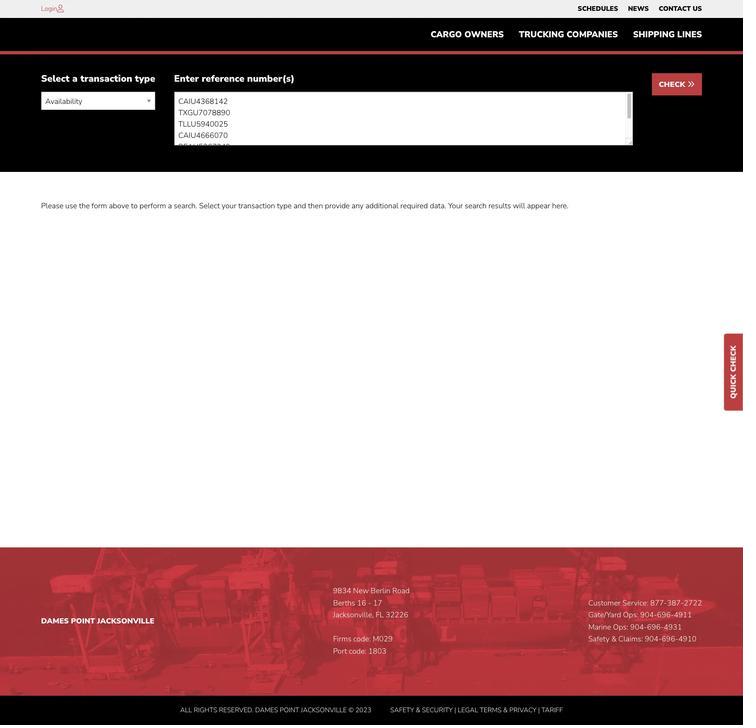 Task type: locate. For each thing, give the bounding box(es) containing it.
fl
[[376, 610, 384, 621]]

firms
[[333, 634, 352, 645]]

904- right claims:
[[645, 634, 662, 645]]

0 vertical spatial code:
[[354, 634, 371, 645]]

|
[[455, 706, 457, 715], [539, 706, 540, 715]]

©
[[349, 706, 354, 715]]

any
[[352, 201, 364, 211]]

type left the enter
[[135, 72, 155, 85]]

service:
[[623, 598, 649, 608]]

1 vertical spatial check
[[729, 346, 740, 372]]

legal
[[458, 706, 479, 715]]

1 horizontal spatial |
[[539, 706, 540, 715]]

code: up "1803"
[[354, 634, 371, 645]]

1 horizontal spatial jacksonville
[[301, 706, 347, 715]]

1 vertical spatial dames
[[255, 706, 278, 715]]

0 horizontal spatial type
[[135, 72, 155, 85]]

0 horizontal spatial a
[[72, 72, 78, 85]]

16
[[357, 598, 367, 608]]

1 vertical spatial jacksonville
[[301, 706, 347, 715]]

0 vertical spatial menu bar
[[573, 2, 708, 16]]

ops: down service:
[[624, 610, 639, 621]]

2023
[[356, 706, 372, 715]]

& right the terms
[[504, 706, 508, 715]]

1 vertical spatial a
[[168, 201, 172, 211]]

check inside check 'button'
[[659, 80, 688, 90]]

1 horizontal spatial select
[[199, 201, 220, 211]]

ops: up claims:
[[614, 622, 629, 633]]

0 horizontal spatial point
[[71, 616, 95, 627]]

0 vertical spatial point
[[71, 616, 95, 627]]

& left security
[[416, 706, 421, 715]]

road
[[393, 586, 410, 596]]

your
[[222, 201, 237, 211]]

safety left security
[[391, 706, 415, 715]]

0 horizontal spatial |
[[455, 706, 457, 715]]

use
[[65, 201, 77, 211]]

tariff
[[542, 706, 563, 715]]

0 vertical spatial safety
[[589, 634, 610, 645]]

1803
[[369, 646, 387, 657]]

0 vertical spatial type
[[135, 72, 155, 85]]

menu bar
[[573, 2, 708, 16], [423, 25, 710, 44]]

1 vertical spatial 904-
[[631, 622, 648, 633]]

privacy
[[510, 706, 537, 715]]

696-
[[658, 610, 675, 621], [648, 622, 664, 633], [662, 634, 679, 645]]

check
[[659, 80, 688, 90], [729, 346, 740, 372]]

additional
[[366, 201, 399, 211]]

all rights reserved. dames point jacksonville © 2023
[[180, 706, 372, 715]]

transaction
[[80, 72, 132, 85], [238, 201, 275, 211]]

1 vertical spatial point
[[280, 706, 300, 715]]

0 vertical spatial select
[[41, 72, 70, 85]]

1 vertical spatial transaction
[[238, 201, 275, 211]]

9834 new berlin road berths 16 - 17 jacksonville, fl 32226
[[333, 586, 410, 621]]

menu bar down schedules link
[[423, 25, 710, 44]]

type
[[135, 72, 155, 85], [277, 201, 292, 211]]

0 vertical spatial transaction
[[80, 72, 132, 85]]

0 horizontal spatial check
[[659, 80, 688, 90]]

code: right port at the left of the page
[[349, 646, 367, 657]]

&
[[612, 634, 617, 645], [416, 706, 421, 715], [504, 706, 508, 715]]

877-
[[651, 598, 668, 608]]

safety down marine
[[589, 634, 610, 645]]

safety & security link
[[391, 706, 453, 715]]

1 vertical spatial safety
[[391, 706, 415, 715]]

& left claims:
[[612, 634, 617, 645]]

1 horizontal spatial safety
[[589, 634, 610, 645]]

lines
[[678, 29, 703, 40]]

1 vertical spatial ops:
[[614, 622, 629, 633]]

please
[[41, 201, 63, 211]]

footer
[[0, 548, 744, 725]]

gate/yard
[[589, 610, 622, 621]]

berths
[[333, 598, 356, 608]]

us
[[693, 4, 703, 13]]

select a transaction type
[[41, 72, 155, 85]]

check inside the 'quick check' link
[[729, 346, 740, 372]]

904- down 877-
[[641, 610, 658, 621]]

1 horizontal spatial check
[[729, 346, 740, 372]]

will
[[513, 201, 526, 211]]

trucking
[[519, 29, 565, 40]]

1 horizontal spatial type
[[277, 201, 292, 211]]

1 horizontal spatial a
[[168, 201, 172, 211]]

0 vertical spatial 696-
[[658, 610, 675, 621]]

type left the and
[[277, 201, 292, 211]]

provide
[[325, 201, 350, 211]]

user image
[[57, 5, 64, 12]]

news
[[629, 4, 649, 13]]

0 vertical spatial check
[[659, 80, 688, 90]]

berlin
[[371, 586, 391, 596]]

footer containing 9834 new berlin road
[[0, 548, 744, 725]]

form
[[92, 201, 107, 211]]

quick check
[[729, 346, 740, 399]]

enter reference number(s)
[[174, 72, 295, 85]]

login
[[41, 4, 57, 13]]

code:
[[354, 634, 371, 645], [349, 646, 367, 657]]

trucking companies link
[[512, 25, 626, 44]]

security
[[422, 706, 453, 715]]

dames
[[41, 616, 69, 627], [255, 706, 278, 715]]

0 vertical spatial jacksonville
[[97, 616, 155, 627]]

| left tariff link
[[539, 706, 540, 715]]

1 horizontal spatial transaction
[[238, 201, 275, 211]]

| left the "legal"
[[455, 706, 457, 715]]

here.
[[553, 201, 569, 211]]

0 vertical spatial a
[[72, 72, 78, 85]]

contact us link
[[659, 2, 703, 16]]

data.
[[430, 201, 447, 211]]

1 vertical spatial menu bar
[[423, 25, 710, 44]]

shipping lines link
[[626, 25, 710, 44]]

904- up claims:
[[631, 622, 648, 633]]

menu bar up shipping
[[573, 2, 708, 16]]

jacksonville,
[[333, 610, 374, 621]]

customer
[[589, 598, 621, 608]]

jacksonville
[[97, 616, 155, 627], [301, 706, 347, 715]]

1 horizontal spatial point
[[280, 706, 300, 715]]

9834
[[333, 586, 352, 596]]

& inside customer service: 877-387-2722 gate/yard ops: 904-696-4911 marine ops: 904-696-4931 safety & claims: 904-696-4910
[[612, 634, 617, 645]]

0 vertical spatial dames
[[41, 616, 69, 627]]

0 horizontal spatial safety
[[391, 706, 415, 715]]

firms code:  m029 port code:  1803
[[333, 634, 393, 657]]

point
[[71, 616, 95, 627], [280, 706, 300, 715]]

menu bar containing cargo owners
[[423, 25, 710, 44]]

the
[[79, 201, 90, 211]]

2 horizontal spatial &
[[612, 634, 617, 645]]

ops:
[[624, 610, 639, 621], [614, 622, 629, 633]]



Task type: describe. For each thing, give the bounding box(es) containing it.
4910
[[679, 634, 697, 645]]

1 horizontal spatial dames
[[255, 706, 278, 715]]

check button
[[652, 73, 703, 96]]

number(s)
[[247, 72, 295, 85]]

all
[[180, 706, 192, 715]]

contact
[[659, 4, 692, 13]]

1 vertical spatial select
[[199, 201, 220, 211]]

trucking companies
[[519, 29, 619, 40]]

safety inside customer service: 877-387-2722 gate/yard ops: 904-696-4911 marine ops: 904-696-4931 safety & claims: 904-696-4910
[[589, 634, 610, 645]]

32226
[[386, 610, 409, 621]]

0 horizontal spatial &
[[416, 706, 421, 715]]

schedules
[[578, 4, 619, 13]]

Enter reference number(s) text field
[[174, 92, 633, 146]]

0 horizontal spatial transaction
[[80, 72, 132, 85]]

quick check link
[[725, 334, 744, 411]]

rights
[[194, 706, 217, 715]]

2722
[[685, 598, 703, 608]]

4911
[[675, 610, 693, 621]]

above
[[109, 201, 129, 211]]

then
[[308, 201, 323, 211]]

contact us
[[659, 4, 703, 13]]

angle double right image
[[688, 81, 696, 88]]

claims:
[[619, 634, 644, 645]]

m029
[[373, 634, 393, 645]]

new
[[353, 586, 369, 596]]

4931
[[664, 622, 683, 633]]

safety & security | legal terms & privacy | tariff
[[391, 706, 563, 715]]

387-
[[668, 598, 685, 608]]

please use the form above to perform a search. select your transaction type and then provide any additional required data. your search results will appear here.
[[41, 201, 569, 211]]

dames point jacksonville
[[41, 616, 155, 627]]

0 horizontal spatial select
[[41, 72, 70, 85]]

terms
[[480, 706, 502, 715]]

0 vertical spatial ops:
[[624, 610, 639, 621]]

marine
[[589, 622, 612, 633]]

-
[[368, 598, 372, 608]]

to
[[131, 201, 138, 211]]

your
[[449, 201, 463, 211]]

search.
[[174, 201, 197, 211]]

enter
[[174, 72, 199, 85]]

quick
[[729, 374, 740, 399]]

cargo owners
[[431, 29, 504, 40]]

cargo owners link
[[423, 25, 512, 44]]

2 vertical spatial 696-
[[662, 634, 679, 645]]

1 vertical spatial code:
[[349, 646, 367, 657]]

1 | from the left
[[455, 706, 457, 715]]

required
[[401, 201, 428, 211]]

owners
[[465, 29, 504, 40]]

login link
[[41, 4, 57, 13]]

0 vertical spatial 904-
[[641, 610, 658, 621]]

2 | from the left
[[539, 706, 540, 715]]

shipping lines
[[634, 29, 703, 40]]

menu bar containing schedules
[[573, 2, 708, 16]]

results
[[489, 201, 512, 211]]

1 vertical spatial 696-
[[648, 622, 664, 633]]

1 horizontal spatial &
[[504, 706, 508, 715]]

tariff link
[[542, 706, 563, 715]]

perform
[[140, 201, 166, 211]]

port
[[333, 646, 347, 657]]

1 vertical spatial type
[[277, 201, 292, 211]]

0 horizontal spatial jacksonville
[[97, 616, 155, 627]]

legal terms & privacy link
[[458, 706, 537, 715]]

reference
[[202, 72, 245, 85]]

0 horizontal spatial dames
[[41, 616, 69, 627]]

reserved.
[[219, 706, 254, 715]]

2 vertical spatial 904-
[[645, 634, 662, 645]]

customer service: 877-387-2722 gate/yard ops: 904-696-4911 marine ops: 904-696-4931 safety & claims: 904-696-4910
[[589, 598, 703, 645]]

schedules link
[[578, 2, 619, 16]]

cargo
[[431, 29, 462, 40]]

shipping
[[634, 29, 675, 40]]

and
[[294, 201, 306, 211]]

appear
[[528, 201, 551, 211]]

news link
[[629, 2, 649, 16]]

17
[[374, 598, 383, 608]]

search
[[465, 201, 487, 211]]

companies
[[567, 29, 619, 40]]



